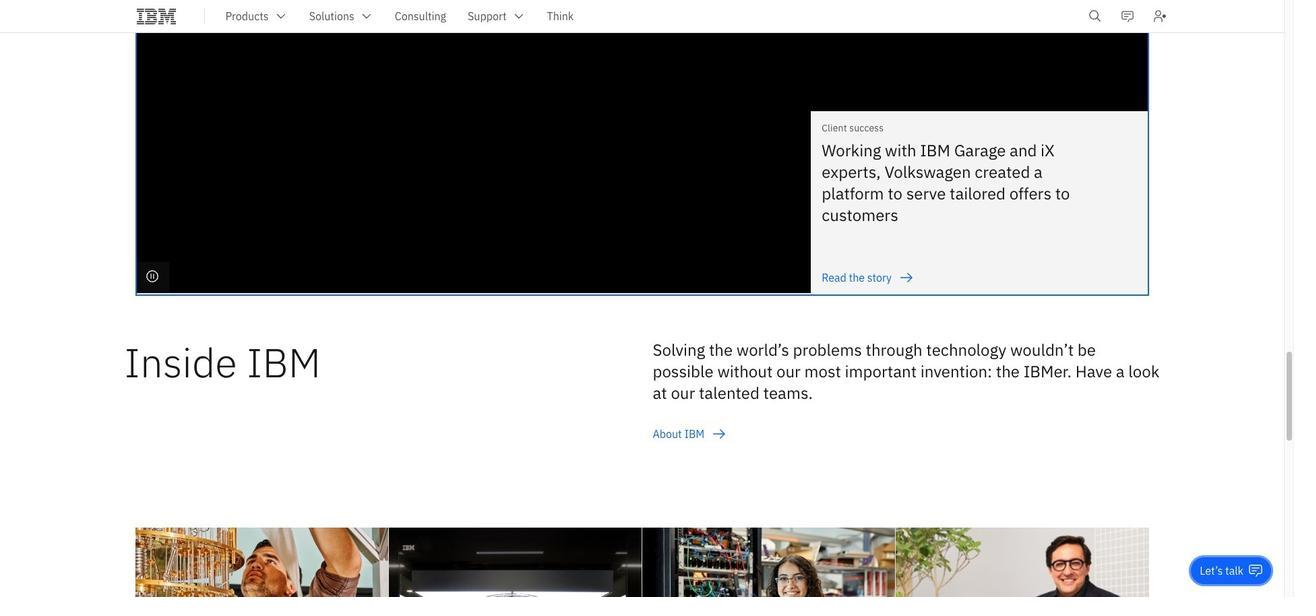 Task type: locate. For each thing, give the bounding box(es) containing it.
let's talk element
[[1200, 563, 1244, 578]]



